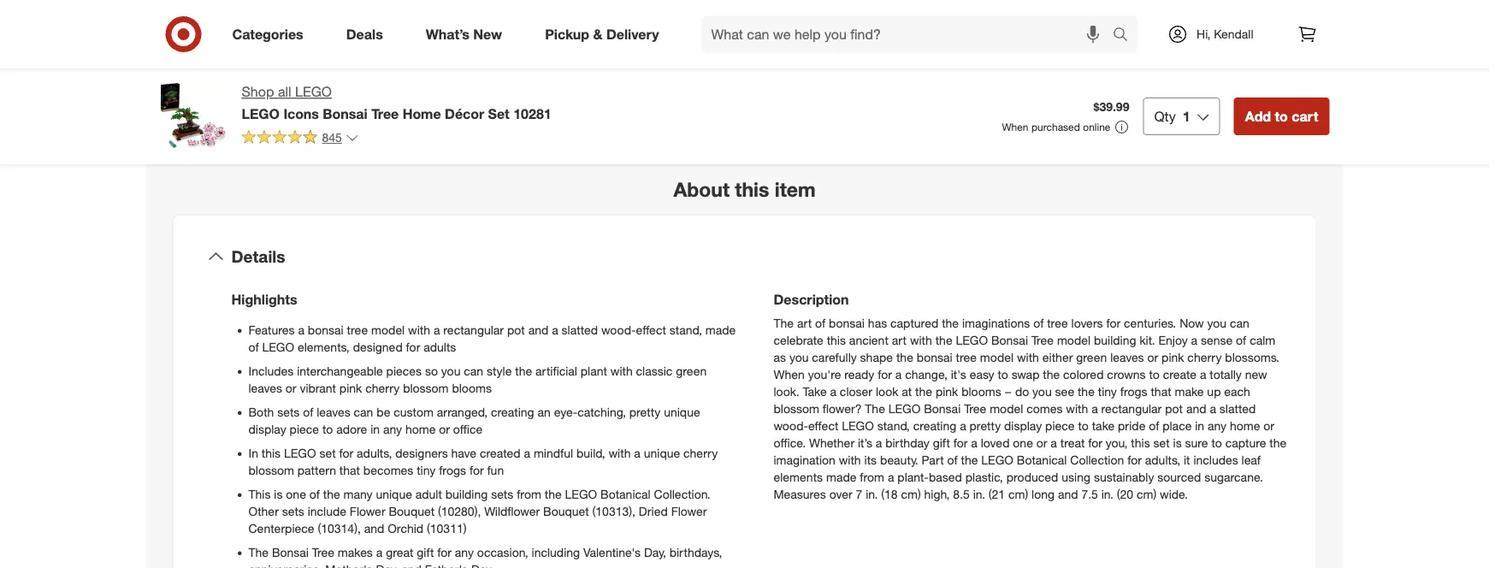Task type: locate. For each thing, give the bounding box(es) containing it.
creating inside the description the art of bonsai has captured the imaginations of tree lovers for centuries. now you can celebrate this ancient art with the lego bonsai tree model building kit. enjoy a sense of calm as you carefully shape the bonsai tree model with either green leaves or pink cherry blossoms. when you're ready for a change, it's easy to swap the colored crowns to create a totally new look. take a closer look at the pink blooms – do you see the tiny frogs that make up each blossom flower? the lego bonsai tree model comes with a rectangular pot and a slatted wood-effect lego stand, creating a pretty display piece to take pride of place in any home or office. whether it's a birthday gift for a loved one or a treat for you, this set is sure to capture the imagination with its beauty. part of the lego botanical collection for adults, it includes leaf elements made from a plant-based plastic, produced using sustainably sourced sugarcane. measures over 7 in. (18 cm) high, 8.5 in. (21 cm) long and 7.5 in. (20 cm) wide.
[[913, 418, 957, 433]]

unique up "collection."
[[644, 446, 680, 461]]

slatted up plant
[[562, 322, 598, 337]]

1 vertical spatial effect
[[808, 418, 839, 433]]

0 horizontal spatial tiny
[[417, 463, 436, 478]]

piece inside both sets of leaves can be custom arranged, creating an eye-catching, pretty unique display piece to adore in any home or office
[[290, 422, 319, 437]]

3 cm) from the left
[[1137, 487, 1157, 502]]

1 vertical spatial leaves
[[249, 381, 282, 396]]

made up over
[[826, 469, 857, 484]]

sets right both
[[277, 404, 300, 419]]

bonsai inside the bonsai tree makes a great gift for any occasion, including valentine's day, birthdays, anniversaries, mother's day, and father's day
[[272, 545, 309, 560]]

frogs down have
[[439, 463, 466, 478]]

green right classic
[[676, 363, 707, 378]]

for inside the bonsai tree makes a great gift for any occasion, including valentine's day, birthdays, anniversaries, mother's day, and father's day
[[437, 545, 452, 560]]

lego up "icons"
[[295, 83, 332, 100]]

lego inside this is one of the many unique adult building sets from the lego botanical collection. other sets include flower bouquet (10280), wildflower bouquet (10313), dried flower centerpiece (10314), and orchid (10311)
[[565, 487, 597, 502]]

botanical inside the description the art of bonsai has captured the imaginations of tree lovers for centuries. now you can celebrate this ancient art with the lego bonsai tree model building kit. enjoy a sense of calm as you carefully shape the bonsai tree model with either green leaves or pink cherry blossoms. when you're ready for a change, it's easy to swap the colored crowns to create a totally new look. take a closer look at the pink blooms – do you see the tiny frogs that make up each blossom flower? the lego bonsai tree model comes with a rectangular pot and a slatted wood-effect lego stand, creating a pretty display piece to take pride of place in any home or office. whether it's a birthday gift for a loved one or a treat for you, this set is sure to capture the imagination with its beauty. part of the lego botanical collection for adults, it includes leaf elements made from a plant-based plastic, produced using sustainably sourced sugarcane. measures over 7 in. (18 cm) high, 8.5 in. (21 cm) long and 7.5 in. (20 cm) wide.
[[1017, 452, 1067, 467]]

piece
[[1046, 418, 1075, 433], [290, 422, 319, 437]]

1 horizontal spatial that
[[1151, 384, 1172, 399]]

the right style
[[515, 363, 532, 378]]

1 vertical spatial pot
[[1165, 401, 1183, 416]]

pretty down classic
[[629, 404, 661, 419]]

building inside the description the art of bonsai has captured the imaginations of tree lovers for centuries. now you can celebrate this ancient art with the lego bonsai tree model building kit. enjoy a sense of calm as you carefully shape the bonsai tree model with either green leaves or pink cherry blossoms. when you're ready for a change, it's easy to swap the colored crowns to create a totally new look. take a closer look at the pink blooms – do you see the tiny frogs that make up each blossom flower? the lego bonsai tree model comes with a rectangular pot and a slatted wood-effect lego stand, creating a pretty display piece to take pride of place in any home or office. whether it's a birthday gift for a loved one or a treat for you, this set is sure to capture the imagination with its beauty. part of the lego botanical collection for adults, it includes leaf elements made from a plant-based plastic, produced using sustainably sourced sugarcane. measures over 7 in. (18 cm) high, 8.5 in. (21 cm) long and 7.5 in. (20 cm) wide.
[[1094, 333, 1137, 348]]

1 horizontal spatial effect
[[808, 418, 839, 433]]

pretty inside the description the art of bonsai has captured the imaginations of tree lovers for centuries. now you can celebrate this ancient art with the lego bonsai tree model building kit. enjoy a sense of calm as you carefully shape the bonsai tree model with either green leaves or pink cherry blossoms. when you're ready for a change, it's easy to swap the colored crowns to create a totally new look. take a closer look at the pink blooms – do you see the tiny frogs that make up each blossom flower? the lego bonsai tree model comes with a rectangular pot and a slatted wood-effect lego stand, creating a pretty display piece to take pride of place in any home or office. whether it's a birthday gift for a loved one or a treat for you, this set is sure to capture the imagination with its beauty. part of the lego botanical collection for adults, it includes leaf elements made from a plant-based plastic, produced using sustainably sourced sugarcane. measures over 7 in. (18 cm) high, 8.5 in. (21 cm) long and 7.5 in. (20 cm) wide.
[[970, 418, 1001, 433]]

can inside both sets of leaves can be custom arranged, creating an eye-catching, pretty unique display piece to adore in any home or office
[[354, 404, 373, 419]]

pieces
[[386, 363, 422, 378]]

gift inside the bonsai tree makes a great gift for any occasion, including valentine's day, birthdays, anniversaries, mother's day, and father's day
[[417, 545, 434, 560]]

What can we help you find? suggestions appear below search field
[[701, 15, 1117, 53]]

0 vertical spatial gift
[[933, 435, 950, 450]]

this left item
[[735, 177, 769, 201]]

0 vertical spatial leaves
[[1111, 350, 1144, 365]]

0 vertical spatial made
[[706, 322, 736, 337]]

unique inside both sets of leaves can be custom arranged, creating an eye-catching, pretty unique display piece to adore in any home or office
[[664, 404, 700, 419]]

1 horizontal spatial rectangular
[[1101, 401, 1162, 416]]

and down great
[[401, 562, 422, 568]]

for right the lovers
[[1107, 316, 1121, 331]]

tree
[[1047, 316, 1068, 331], [347, 322, 368, 337], [956, 350, 977, 365]]

a inside the bonsai tree makes a great gift for any occasion, including valentine's day, birthdays, anniversaries, mother's day, and father's day
[[376, 545, 383, 560]]

father's
[[425, 562, 468, 568]]

unique inside in this lego set for adults, designers have created a mindful build, with a unique cherry blossom pattern that becomes tiny frogs for fun
[[644, 446, 680, 461]]

take
[[1092, 418, 1115, 433]]

green inside includes interchangeable pieces so you can style the artificial plant with classic green leaves or vibrant pink cherry blossom blooms
[[676, 363, 707, 378]]

birthdays,
[[670, 545, 722, 560]]

0 vertical spatial tiny
[[1098, 384, 1117, 399]]

pink inside includes interchangeable pieces so you can style the artificial plant with classic green leaves or vibrant pink cherry blossom blooms
[[340, 381, 362, 396]]

blooms inside the description the art of bonsai has captured the imaginations of tree lovers for centuries. now you can celebrate this ancient art with the lego bonsai tree model building kit. enjoy a sense of calm as you carefully shape the bonsai tree model with either green leaves or pink cherry blossoms. when you're ready for a change, it's easy to swap the colored crowns to create a totally new look. take a closer look at the pink blooms – do you see the tiny frogs that make up each blossom flower? the lego bonsai tree model comes with a rectangular pot and a slatted wood-effect lego stand, creating a pretty display piece to take pride of place in any home or office. whether it's a birthday gift for a loved one or a treat for you, this set is sure to capture the imagination with its beauty. part of the lego botanical collection for adults, it includes leaf elements made from a plant-based plastic, produced using sustainably sourced sugarcane. measures over 7 in. (18 cm) high, 8.5 in. (21 cm) long and 7.5 in. (20 cm) wide.
[[962, 384, 1002, 399]]

1 horizontal spatial is
[[1173, 435, 1182, 450]]

add to cart
[[1245, 108, 1319, 124]]

details
[[231, 246, 285, 266]]

0 horizontal spatial day,
[[376, 562, 398, 568]]

2 horizontal spatial cm)
[[1137, 487, 1157, 502]]

slatted inside "features a bonsai tree model with a rectangular pot and a slatted wood-effect stand, made of lego elements, designed for adults"
[[562, 322, 598, 337]]

2 vertical spatial can
[[354, 404, 373, 419]]

0 vertical spatial slatted
[[562, 322, 598, 337]]

tiny inside the description the art of bonsai has captured the imaginations of tree lovers for centuries. now you can celebrate this ancient art with the lego bonsai tree model building kit. enjoy a sense of calm as you carefully shape the bonsai tree model with either green leaves or pink cherry blossoms. when you're ready for a change, it's easy to swap the colored crowns to create a totally new look. take a closer look at the pink blooms – do you see the tiny frogs that make up each blossom flower? the lego bonsai tree model comes with a rectangular pot and a slatted wood-effect lego stand, creating a pretty display piece to take pride of place in any home or office. whether it's a birthday gift for a loved one or a treat for you, this set is sure to capture the imagination with its beauty. part of the lego botanical collection for adults, it includes leaf elements made from a plant-based plastic, produced using sustainably sourced sugarcane. measures over 7 in. (18 cm) high, 8.5 in. (21 cm) long and 7.5 in. (20 cm) wide.
[[1098, 384, 1117, 399]]

hi,
[[1197, 27, 1211, 41]]

0 horizontal spatial is
[[274, 487, 283, 502]]

1 horizontal spatial can
[[464, 363, 483, 378]]

when left purchased
[[1002, 121, 1029, 133]]

you
[[1208, 316, 1227, 331], [790, 350, 809, 365], [441, 363, 461, 378], [1033, 384, 1052, 399]]

1 horizontal spatial green
[[1076, 350, 1107, 365]]

fun
[[487, 463, 504, 478]]

bonsai up change, on the bottom of the page
[[917, 350, 953, 365]]

rectangular
[[443, 322, 504, 337], [1101, 401, 1162, 416]]

1 horizontal spatial piece
[[1046, 418, 1075, 433]]

1 vertical spatial that
[[339, 463, 360, 478]]

the inside includes interchangeable pieces so you can style the artificial plant with classic green leaves or vibrant pink cherry blossom blooms
[[515, 363, 532, 378]]

0 horizontal spatial creating
[[491, 404, 534, 419]]

tiny down crowns
[[1098, 384, 1117, 399]]

this up carefully
[[827, 333, 846, 348]]

0 vertical spatial botanical
[[1017, 452, 1067, 467]]

2 horizontal spatial can
[[1230, 316, 1250, 331]]

blooms inside includes interchangeable pieces so you can style the artificial plant with classic green leaves or vibrant pink cherry blossom blooms
[[452, 381, 492, 396]]

1 horizontal spatial cm)
[[1009, 487, 1028, 502]]

now
[[1180, 316, 1204, 331]]

rectangular up pride
[[1101, 401, 1162, 416]]

bonsai inside "features a bonsai tree model with a rectangular pot and a slatted wood-effect stand, made of lego elements, designed for adults"
[[308, 322, 344, 337]]

long
[[1032, 487, 1055, 502]]

1 in. from the left
[[866, 487, 878, 502]]

using
[[1062, 469, 1091, 484]]

0 vertical spatial stand,
[[670, 322, 702, 337]]

valentine's
[[583, 545, 641, 560]]

0 vertical spatial from
[[860, 469, 885, 484]]

of up include
[[309, 487, 320, 502]]

plant-
[[898, 469, 929, 484]]

pot inside the description the art of bonsai has captured the imaginations of tree lovers for centuries. now you can celebrate this ancient art with the lego bonsai tree model building kit. enjoy a sense of calm as you carefully shape the bonsai tree model with either green leaves or pink cherry blossoms. when you're ready for a change, it's easy to swap the colored crowns to create a totally new look. take a closer look at the pink blooms – do you see the tiny frogs that make up each blossom flower? the lego bonsai tree model comes with a rectangular pot and a slatted wood-effect lego stand, creating a pretty display piece to take pride of place in any home or office. whether it's a birthday gift for a loved one or a treat for you, this set is sure to capture the imagination with its beauty. part of the lego botanical collection for adults, it includes leaf elements made from a plant-based plastic, produced using sustainably sourced sugarcane. measures over 7 in. (18 cm) high, 8.5 in. (21 cm) long and 7.5 in. (20 cm) wide.
[[1165, 401, 1183, 416]]

1 horizontal spatial bouquet
[[543, 504, 589, 519]]

made
[[706, 322, 736, 337], [826, 469, 857, 484]]

is
[[1173, 435, 1182, 450], [274, 487, 283, 502]]

set inside the description the art of bonsai has captured the imaginations of tree lovers for centuries. now you can celebrate this ancient art with the lego bonsai tree model building kit. enjoy a sense of calm as you carefully shape the bonsai tree model with either green leaves or pink cherry blossoms. when you're ready for a change, it's easy to swap the colored crowns to create a totally new look. take a closer look at the pink blooms – do you see the tiny frogs that make up each blossom flower? the lego bonsai tree model comes with a rectangular pot and a slatted wood-effect lego stand, creating a pretty display piece to take pride of place in any home or office. whether it's a birthday gift for a loved one or a treat for you, this set is sure to capture the imagination with its beauty. part of the lego botanical collection for adults, it includes leaf elements made from a plant-based plastic, produced using sustainably sourced sugarcane. measures over 7 in. (18 cm) high, 8.5 in. (21 cm) long and 7.5 in. (20 cm) wide.
[[1154, 435, 1170, 450]]

blooms up arranged,
[[452, 381, 492, 396]]

0 horizontal spatial when
[[774, 367, 805, 382]]

flower down many on the bottom
[[350, 504, 385, 519]]

you inside includes interchangeable pieces so you can style the artificial plant with classic green leaves or vibrant pink cherry blossom blooms
[[441, 363, 461, 378]]

pot up style
[[507, 322, 525, 337]]

any
[[1208, 418, 1227, 433], [383, 422, 402, 437], [455, 545, 474, 560]]

slatted down each
[[1220, 401, 1256, 416]]

building up (10280),
[[446, 487, 488, 502]]

1 vertical spatial when
[[774, 367, 805, 382]]

advertisement region
[[765, 39, 1330, 104]]

0 horizontal spatial any
[[383, 422, 402, 437]]

is down place at the right bottom of the page
[[1173, 435, 1182, 450]]

frogs inside the description the art of bonsai has captured the imaginations of tree lovers for centuries. now you can celebrate this ancient art with the lego bonsai tree model building kit. enjoy a sense of calm as you carefully shape the bonsai tree model with either green leaves or pink cherry blossoms. when you're ready for a change, it's easy to swap the colored crowns to create a totally new look. take a closer look at the pink blooms – do you see the tiny frogs that make up each blossom flower? the lego bonsai tree model comes with a rectangular pot and a slatted wood-effect lego stand, creating a pretty display piece to take pride of place in any home or office. whether it's a birthday gift for a loved one or a treat for you, this set is sure to capture the imagination with its beauty. part of the lego botanical collection for adults, it includes leaf elements made from a plant-based plastic, produced using sustainably sourced sugarcane. measures over 7 in. (18 cm) high, 8.5 in. (21 cm) long and 7.5 in. (20 cm) wide.
[[1120, 384, 1148, 399]]

or down kit.
[[1148, 350, 1159, 365]]

makes
[[338, 545, 373, 560]]

blooms
[[452, 381, 492, 396], [962, 384, 1002, 399]]

vibrant
[[300, 381, 336, 396]]

the up celebrate on the right
[[774, 316, 794, 331]]

to inside add to cart button
[[1275, 108, 1288, 124]]

1 vertical spatial is
[[274, 487, 283, 502]]

1 horizontal spatial frogs
[[1120, 384, 1148, 399]]

day, left birthdays,
[[644, 545, 666, 560]]

display inside both sets of leaves can be custom arranged, creating an eye-catching, pretty unique display piece to adore in any home or office
[[249, 422, 286, 437]]

1 vertical spatial from
[[517, 487, 541, 502]]

look
[[876, 384, 899, 399]]

0 vertical spatial when
[[1002, 121, 1029, 133]]

art down captured
[[892, 333, 907, 348]]

of inside this is one of the many unique adult building sets from the lego botanical collection. other sets include flower bouquet (10280), wildflower bouquet (10313), dried flower centerpiece (10314), and orchid (10311)
[[309, 487, 320, 502]]

for up the sustainably
[[1128, 452, 1142, 467]]

home inside the description the art of bonsai has captured the imaginations of tree lovers for centuries. now you can celebrate this ancient art with the lego bonsai tree model building kit. enjoy a sense of calm as you carefully shape the bonsai tree model with either green leaves or pink cherry blossoms. when you're ready for a change, it's easy to swap the colored crowns to create a totally new look. take a closer look at the pink blooms – do you see the tiny frogs that make up each blossom flower? the lego bonsai tree model comes with a rectangular pot and a slatted wood-effect lego stand, creating a pretty display piece to take pride of place in any home or office. whether it's a birthday gift for a loved one or a treat for you, this set is sure to capture the imagination with its beauty. part of the lego botanical collection for adults, it includes leaf elements made from a plant-based plastic, produced using sustainably sourced sugarcane. measures over 7 in. (18 cm) high, 8.5 in. (21 cm) long and 7.5 in. (20 cm) wide.
[[1230, 418, 1261, 433]]

in down be
[[371, 422, 380, 437]]

the down mindful
[[545, 487, 562, 502]]

flower
[[350, 504, 385, 519], [671, 504, 707, 519]]

in.
[[866, 487, 878, 502], [973, 487, 985, 502], [1102, 487, 1114, 502]]

tree up mother's
[[312, 545, 334, 560]]

bonsai up 845
[[323, 105, 368, 122]]

wood- up 'office.'
[[774, 418, 808, 433]]

2 vertical spatial the
[[249, 545, 269, 560]]

ancient
[[849, 333, 889, 348]]

of up blossoms. in the bottom right of the page
[[1236, 333, 1247, 348]]

new
[[1245, 367, 1268, 382]]

2 vertical spatial blossom
[[249, 463, 294, 478]]

adults, up becomes
[[357, 446, 392, 461]]

1 vertical spatial unique
[[644, 446, 680, 461]]

7
[[856, 487, 863, 502]]

3 in. from the left
[[1102, 487, 1114, 502]]

pride
[[1118, 418, 1146, 433]]

set inside in this lego set for adults, designers have created a mindful build, with a unique cherry blossom pattern that becomes tiny frogs for fun
[[320, 446, 336, 461]]

tree up it's
[[956, 350, 977, 365]]

green inside the description the art of bonsai has captured the imaginations of tree lovers for centuries. now you can celebrate this ancient art with the lego bonsai tree model building kit. enjoy a sense of calm as you carefully shape the bonsai tree model with either green leaves or pink cherry blossoms. when you're ready for a change, it's easy to swap the colored crowns to create a totally new look. take a closer look at the pink blooms – do you see the tiny frogs that make up each blossom flower? the lego bonsai tree model comes with a rectangular pot and a slatted wood-effect lego stand, creating a pretty display piece to take pride of place in any home or office. whether it's a birthday gift for a loved one or a treat for you, this set is sure to capture the imagination with its beauty. part of the lego botanical collection for adults, it includes leaf elements made from a plant-based plastic, produced using sustainably sourced sugarcane. measures over 7 in. (18 cm) high, 8.5 in. (21 cm) long and 7.5 in. (20 cm) wide.
[[1076, 350, 1107, 365]]

(10314),
[[318, 521, 361, 536]]

stand,
[[670, 322, 702, 337], [877, 418, 910, 433]]

bouquet up the including
[[543, 504, 589, 519]]

in. left (21
[[973, 487, 985, 502]]

1 vertical spatial wood-
[[774, 418, 808, 433]]

with left its
[[839, 452, 861, 467]]

both sets of leaves can be custom arranged, creating an eye-catching, pretty unique display piece to adore in any home or office
[[249, 404, 700, 437]]

art up celebrate on the right
[[797, 316, 812, 331]]

bouquet up 'orchid'
[[389, 504, 435, 519]]

0 horizontal spatial pink
[[340, 381, 362, 396]]

creating up birthday
[[913, 418, 957, 433]]

1 horizontal spatial blossom
[[403, 381, 449, 396]]

0 horizontal spatial pretty
[[629, 404, 661, 419]]

gift inside the description the art of bonsai has captured the imaginations of tree lovers for centuries. now you can celebrate this ancient art with the lego bonsai tree model building kit. enjoy a sense of calm as you carefully shape the bonsai tree model with either green leaves or pink cherry blossoms. when you're ready for a change, it's easy to swap the colored crowns to create a totally new look. take a closer look at the pink blooms – do you see the tiny frogs that make up each blossom flower? the lego bonsai tree model comes with a rectangular pot and a slatted wood-effect lego stand, creating a pretty display piece to take pride of place in any home or office. whether it's a birthday gift for a loved one or a treat for you, this set is sure to capture the imagination with its beauty. part of the lego botanical collection for adults, it includes leaf elements made from a plant-based plastic, produced using sustainably sourced sugarcane. measures over 7 in. (18 cm) high, 8.5 in. (21 cm) long and 7.5 in. (20 cm) wide.
[[933, 435, 950, 450]]

1 vertical spatial building
[[446, 487, 488, 502]]

green up colored
[[1076, 350, 1107, 365]]

2 horizontal spatial bonsai
[[917, 350, 953, 365]]

0 horizontal spatial cm)
[[901, 487, 921, 502]]

new
[[473, 26, 502, 42]]

0 horizontal spatial home
[[405, 422, 436, 437]]

set up 'pattern'
[[320, 446, 336, 461]]

with right build, in the left bottom of the page
[[609, 446, 631, 461]]

1 vertical spatial frogs
[[439, 463, 466, 478]]

2 horizontal spatial leaves
[[1111, 350, 1144, 365]]

blossom down so
[[403, 381, 449, 396]]

0 horizontal spatial stand,
[[670, 322, 702, 337]]

2 horizontal spatial blossom
[[774, 401, 819, 416]]

0 horizontal spatial display
[[249, 422, 286, 437]]

1 bouquet from the left
[[389, 504, 435, 519]]

blossom inside includes interchangeable pieces so you can style the artificial plant with classic green leaves or vibrant pink cherry blossom blooms
[[403, 381, 449, 396]]

0 horizontal spatial piece
[[290, 422, 319, 437]]

many
[[343, 487, 373, 502]]

stand, up classic
[[670, 322, 702, 337]]

2 horizontal spatial in.
[[1102, 487, 1114, 502]]

a right build, in the left bottom of the page
[[634, 446, 641, 461]]

to
[[1275, 108, 1288, 124], [998, 367, 1008, 382], [1149, 367, 1160, 382], [1078, 418, 1089, 433], [322, 422, 333, 437], [1212, 435, 1222, 450]]

sets up wildflower
[[491, 487, 514, 502]]

1 vertical spatial made
[[826, 469, 857, 484]]

lego up (10313),
[[565, 487, 597, 502]]

0 horizontal spatial can
[[354, 404, 373, 419]]

845
[[322, 130, 342, 145]]

0 vertical spatial building
[[1094, 333, 1137, 348]]

gift
[[933, 435, 950, 450], [417, 545, 434, 560]]

bonsai up elements,
[[308, 322, 344, 337]]

the down either
[[1043, 367, 1060, 382]]

adults, inside the description the art of bonsai has captured the imaginations of tree lovers for centuries. now you can celebrate this ancient art with the lego bonsai tree model building kit. enjoy a sense of calm as you carefully shape the bonsai tree model with either green leaves or pink cherry blossoms. when you're ready for a change, it's easy to swap the colored crowns to create a totally new look. take a closer look at the pink blooms – do you see the tiny frogs that make up each blossom flower? the lego bonsai tree model comes with a rectangular pot and a slatted wood-effect lego stand, creating a pretty display piece to take pride of place in any home or office. whether it's a birthday gift for a loved one or a treat for you, this set is sure to capture the imagination with its beauty. part of the lego botanical collection for adults, it includes leaf elements made from a plant-based plastic, produced using sustainably sourced sugarcane. measures over 7 in. (18 cm) high, 8.5 in. (21 cm) long and 7.5 in. (20 cm) wide.
[[1145, 452, 1181, 467]]

1 horizontal spatial adults,
[[1145, 452, 1181, 467]]

1 horizontal spatial gift
[[933, 435, 950, 450]]

of up the based
[[948, 452, 958, 467]]

wildflower
[[484, 504, 540, 519]]

pretty up the loved
[[970, 418, 1001, 433]]

display down both
[[249, 422, 286, 437]]

tree
[[371, 105, 399, 122], [1032, 333, 1054, 348], [964, 401, 987, 416], [312, 545, 334, 560]]

1 flower from the left
[[350, 504, 385, 519]]

collection.
[[654, 487, 711, 502]]

any down be
[[383, 422, 402, 437]]

0 horizontal spatial the
[[249, 545, 269, 560]]

0 horizontal spatial from
[[517, 487, 541, 502]]

any inside both sets of leaves can be custom arranged, creating an eye-catching, pretty unique display piece to adore in any home or office
[[383, 422, 402, 437]]

the inside the bonsai tree makes a great gift for any occasion, including valentine's day, birthdays, anniversaries, mother's day, and father's day
[[249, 545, 269, 560]]

unique down classic
[[664, 404, 700, 419]]

tree inside the bonsai tree makes a great gift for any occasion, including valentine's day, birthdays, anniversaries, mother's day, and father's day
[[312, 545, 334, 560]]

1 horizontal spatial set
[[1154, 435, 1170, 450]]

flower?
[[823, 401, 862, 416]]

0 horizontal spatial set
[[320, 446, 336, 461]]

pot inside "features a bonsai tree model with a rectangular pot and a slatted wood-effect stand, made of lego elements, designed for adults"
[[507, 322, 525, 337]]

1 horizontal spatial from
[[860, 469, 885, 484]]

bonsai up ancient
[[829, 316, 865, 331]]

can inside the description the art of bonsai has captured the imaginations of tree lovers for centuries. now you can celebrate this ancient art with the lego bonsai tree model building kit. enjoy a sense of calm as you carefully shape the bonsai tree model with either green leaves or pink cherry blossoms. when you're ready for a change, it's easy to swap the colored crowns to create a totally new look. take a closer look at the pink blooms – do you see the tiny frogs that make up each blossom flower? the lego bonsai tree model comes with a rectangular pot and a slatted wood-effect lego stand, creating a pretty display piece to take pride of place in any home or office. whether it's a birthday gift for a loved one or a treat for you, this set is sure to capture the imagination with its beauty. part of the lego botanical collection for adults, it includes leaf elements made from a plant-based plastic, produced using sustainably sourced sugarcane. measures over 7 in. (18 cm) high, 8.5 in. (21 cm) long and 7.5 in. (20 cm) wide.
[[1230, 316, 1250, 331]]

2 cm) from the left
[[1009, 487, 1028, 502]]

pickup & delivery
[[545, 26, 659, 42]]

or inside includes interchangeable pieces so you can style the artificial plant with classic green leaves or vibrant pink cherry blossom blooms
[[286, 381, 296, 396]]

artificial
[[536, 363, 577, 378]]

0 horizontal spatial that
[[339, 463, 360, 478]]

shape
[[860, 350, 893, 365]]

2 horizontal spatial cherry
[[1188, 350, 1222, 365]]

building left kit.
[[1094, 333, 1137, 348]]

1 vertical spatial can
[[464, 363, 483, 378]]

cherry inside the description the art of bonsai has captured the imaginations of tree lovers for centuries. now you can celebrate this ancient art with the lego bonsai tree model building kit. enjoy a sense of calm as you carefully shape the bonsai tree model with either green leaves or pink cherry blossoms. when you're ready for a change, it's easy to swap the colored crowns to create a totally new look. take a closer look at the pink blooms – do you see the tiny frogs that make up each blossom flower? the lego bonsai tree model comes with a rectangular pot and a slatted wood-effect lego stand, creating a pretty display piece to take pride of place in any home or office. whether it's a birthday gift for a loved one or a treat for you, this set is sure to capture the imagination with its beauty. part of the lego botanical collection for adults, it includes leaf elements made from a plant-based plastic, produced using sustainably sourced sugarcane. measures over 7 in. (18 cm) high, 8.5 in. (21 cm) long and 7.5 in. (20 cm) wide.
[[1188, 350, 1222, 365]]

for inside "features a bonsai tree model with a rectangular pot and a slatted wood-effect stand, made of lego elements, designed for adults"
[[406, 339, 420, 354]]

1 horizontal spatial home
[[1230, 418, 1261, 433]]

place
[[1163, 418, 1192, 433]]

anniversaries,
[[249, 562, 322, 568]]

0 horizontal spatial green
[[676, 363, 707, 378]]

8.5
[[953, 487, 970, 502]]

rectangular inside "features a bonsai tree model with a rectangular pot and a slatted wood-effect stand, made of lego elements, designed for adults"
[[443, 322, 504, 337]]

0 vertical spatial blossom
[[403, 381, 449, 396]]

0 vertical spatial effect
[[636, 322, 666, 337]]

qty 1
[[1154, 108, 1191, 124]]

when purchased online
[[1002, 121, 1111, 133]]

or
[[1148, 350, 1159, 365], [286, 381, 296, 396], [1264, 418, 1275, 433], [439, 422, 450, 437], [1037, 435, 1048, 450]]

can left be
[[354, 404, 373, 419]]

both
[[249, 404, 274, 419]]

one inside this is one of the many unique adult building sets from the lego botanical collection. other sets include flower bouquet (10280), wildflower bouquet (10313), dried flower centerpiece (10314), and orchid (10311)
[[286, 487, 306, 502]]

0 horizontal spatial cherry
[[365, 381, 400, 396]]

see
[[1055, 384, 1075, 399]]

based
[[929, 469, 962, 484]]

adults, up 'sourced'
[[1145, 452, 1181, 467]]

purchased
[[1032, 121, 1080, 133]]

gift up father's
[[417, 545, 434, 560]]

sets inside both sets of leaves can be custom arranged, creating an eye-catching, pretty unique display piece to adore in any home or office
[[277, 404, 300, 419]]

mindful
[[534, 446, 573, 461]]

0 vertical spatial rectangular
[[443, 322, 504, 337]]

0 vertical spatial one
[[1013, 435, 1033, 450]]

0 horizontal spatial adults,
[[357, 446, 392, 461]]

1 cm) from the left
[[901, 487, 921, 502]]

0 horizontal spatial flower
[[350, 504, 385, 519]]

other
[[249, 504, 279, 519]]

collection
[[1070, 452, 1124, 467]]

cm) down plant-
[[901, 487, 921, 502]]

cm)
[[901, 487, 921, 502], [1009, 487, 1028, 502], [1137, 487, 1157, 502]]

0 horizontal spatial botanical
[[601, 487, 651, 502]]

from down its
[[860, 469, 885, 484]]

1 horizontal spatial tiny
[[1098, 384, 1117, 399]]

1 vertical spatial slatted
[[1220, 401, 1256, 416]]

0 horizontal spatial rectangular
[[443, 322, 504, 337]]

1 horizontal spatial pot
[[1165, 401, 1183, 416]]

botanical
[[1017, 452, 1067, 467], [601, 487, 651, 502]]

green
[[1076, 350, 1107, 365], [676, 363, 707, 378]]

one inside the description the art of bonsai has captured the imaginations of tree lovers for centuries. now you can celebrate this ancient art with the lego bonsai tree model building kit. enjoy a sense of calm as you carefully shape the bonsai tree model with either green leaves or pink cherry blossoms. when you're ready for a change, it's easy to swap the colored crowns to create a totally new look. take a closer look at the pink blooms – do you see the tiny frogs that make up each blossom flower? the lego bonsai tree model comes with a rectangular pot and a slatted wood-effect lego stand, creating a pretty display piece to take pride of place in any home or office. whether it's a birthday gift for a loved one or a treat for you, this set is sure to capture the imagination with its beauty. part of the lego botanical collection for adults, it includes leaf elements made from a plant-based plastic, produced using sustainably sourced sugarcane. measures over 7 in. (18 cm) high, 8.5 in. (21 cm) long and 7.5 in. (20 cm) wide.
[[1013, 435, 1033, 450]]

what's new
[[426, 26, 502, 42]]

a up elements,
[[298, 322, 305, 337]]

this
[[735, 177, 769, 201], [827, 333, 846, 348], [1131, 435, 1150, 450], [262, 446, 281, 461]]

ready
[[845, 367, 875, 382]]

this down pride
[[1131, 435, 1150, 450]]

lego up 'pattern'
[[284, 446, 316, 461]]

effect up whether
[[808, 418, 839, 433]]

that up many on the bottom
[[339, 463, 360, 478]]

day
[[471, 562, 492, 568]]

leaves up crowns
[[1111, 350, 1144, 365]]

in. right 7
[[866, 487, 878, 502]]

slatted
[[562, 322, 598, 337], [1220, 401, 1256, 416]]

0 vertical spatial sets
[[277, 404, 300, 419]]

1 vertical spatial botanical
[[601, 487, 651, 502]]

1 horizontal spatial when
[[1002, 121, 1029, 133]]

lego down the features
[[262, 339, 294, 354]]

leaf
[[1242, 452, 1261, 467]]

this inside in this lego set for adults, designers have created a mindful build, with a unique cherry blossom pattern that becomes tiny frogs for fun
[[262, 446, 281, 461]]

the right capture
[[1270, 435, 1287, 450]]

0 horizontal spatial slatted
[[562, 322, 598, 337]]

building inside this is one of the many unique adult building sets from the lego botanical collection. other sets include flower bouquet (10280), wildflower bouquet (10313), dried flower centerpiece (10314), and orchid (10311)
[[446, 487, 488, 502]]

bonsai inside shop all lego lego icons bonsai tree home décor set 10281
[[323, 105, 368, 122]]

1 horizontal spatial botanical
[[1017, 452, 1067, 467]]

sure
[[1185, 435, 1208, 450]]

stand, inside the description the art of bonsai has captured the imaginations of tree lovers for centuries. now you can celebrate this ancient art with the lego bonsai tree model building kit. enjoy a sense of calm as you carefully shape the bonsai tree model with either green leaves or pink cherry blossoms. when you're ready for a change, it's easy to swap the colored crowns to create a totally new look. take a closer look at the pink blooms – do you see the tiny frogs that make up each blossom flower? the lego bonsai tree model comes with a rectangular pot and a slatted wood-effect lego stand, creating a pretty display piece to take pride of place in any home or office. whether it's a birthday gift for a loved one or a treat for you, this set is sure to capture the imagination with its beauty. part of the lego botanical collection for adults, it includes leaf elements made from a plant-based plastic, produced using sustainably sourced sugarcane. measures over 7 in. (18 cm) high, 8.5 in. (21 cm) long and 7.5 in. (20 cm) wide.
[[877, 418, 910, 433]]

frogs
[[1120, 384, 1148, 399], [439, 463, 466, 478]]

beauty.
[[880, 452, 919, 467]]

and up makes
[[364, 521, 384, 536]]

1 vertical spatial cherry
[[365, 381, 400, 396]]

1 horizontal spatial made
[[826, 469, 857, 484]]

0 horizontal spatial effect
[[636, 322, 666, 337]]

that down create
[[1151, 384, 1172, 399]]

1 horizontal spatial leaves
[[317, 404, 350, 419]]

1 horizontal spatial in
[[1195, 418, 1205, 433]]

lego inside in this lego set for adults, designers have created a mindful build, with a unique cherry blossom pattern that becomes tiny frogs for fun
[[284, 446, 316, 461]]

item
[[775, 177, 816, 201]]

in inside the description the art of bonsai has captured the imaginations of tree lovers for centuries. now you can celebrate this ancient art with the lego bonsai tree model building kit. enjoy a sense of calm as you carefully shape the bonsai tree model with either green leaves or pink cherry blossoms. when you're ready for a change, it's easy to swap the colored crowns to create a totally new look. take a closer look at the pink blooms – do you see the tiny frogs that make up each blossom flower? the lego bonsai tree model comes with a rectangular pot and a slatted wood-effect lego stand, creating a pretty display piece to take pride of place in any home or office. whether it's a birthday gift for a loved one or a treat for you, this set is sure to capture the imagination with its beauty. part of the lego botanical collection for adults, it includes leaf elements made from a plant-based plastic, produced using sustainably sourced sugarcane. measures over 7 in. (18 cm) high, 8.5 in. (21 cm) long and 7.5 in. (20 cm) wide.
[[1195, 418, 1205, 433]]

features a bonsai tree model with a rectangular pot and a slatted wood-effect stand, made of lego elements, designed for adults
[[249, 322, 736, 354]]

a left treat
[[1051, 435, 1057, 450]]

leaves up adore
[[317, 404, 350, 419]]

creating left an
[[491, 404, 534, 419]]

wood- inside "features a bonsai tree model with a rectangular pot and a slatted wood-effect stand, made of lego elements, designed for adults"
[[601, 322, 636, 337]]

with inside "features a bonsai tree model with a rectangular pot and a slatted wood-effect stand, made of lego elements, designed for adults"
[[408, 322, 430, 337]]

it
[[1184, 452, 1190, 467]]

in
[[1195, 418, 1205, 433], [371, 422, 380, 437]]

lovers
[[1072, 316, 1103, 331]]

includes
[[249, 363, 294, 378]]

a up take
[[1092, 401, 1098, 416]]

1 horizontal spatial blooms
[[962, 384, 1002, 399]]

that inside in this lego set for adults, designers have created a mindful build, with a unique cherry blossom pattern that becomes tiny frogs for fun
[[339, 463, 360, 478]]

centerpiece
[[249, 521, 314, 536]]

0 horizontal spatial bouquet
[[389, 504, 435, 519]]

this is one of the many unique adult building sets from the lego botanical collection. other sets include flower bouquet (10280), wildflower bouquet (10313), dried flower centerpiece (10314), and orchid (10311)
[[249, 487, 711, 536]]

can inside includes interchangeable pieces so you can style the artificial plant with classic green leaves or vibrant pink cherry blossom blooms
[[464, 363, 483, 378]]

0 horizontal spatial in
[[371, 422, 380, 437]]

up
[[1207, 384, 1221, 399]]

1 horizontal spatial bonsai
[[829, 316, 865, 331]]

pink
[[1162, 350, 1184, 365], [340, 381, 362, 396], [936, 384, 958, 399]]



Task type: describe. For each thing, give the bounding box(es) containing it.
change,
[[905, 367, 948, 382]]

from inside the description the art of bonsai has captured the imaginations of tree lovers for centuries. now you can celebrate this ancient art with the lego bonsai tree model building kit. enjoy a sense of calm as you carefully shape the bonsai tree model with either green leaves or pink cherry blossoms. when you're ready for a change, it's easy to swap the colored crowns to create a totally new look. take a closer look at the pink blooms – do you see the tiny frogs that make up each blossom flower? the lego bonsai tree model comes with a rectangular pot and a slatted wood-effect lego stand, creating a pretty display piece to take pride of place in any home or office. whether it's a birthday gift for a loved one or a treat for you, this set is sure to capture the imagination with its beauty. part of the lego botanical collection for adults, it includes leaf elements made from a plant-based plastic, produced using sustainably sourced sugarcane. measures over 7 in. (18 cm) high, 8.5 in. (21 cm) long and 7.5 in. (20 cm) wide.
[[860, 469, 885, 484]]

effect inside the description the art of bonsai has captured the imaginations of tree lovers for centuries. now you can celebrate this ancient art with the lego bonsai tree model building kit. enjoy a sense of calm as you carefully shape the bonsai tree model with either green leaves or pink cherry blossoms. when you're ready for a change, it's easy to swap the colored crowns to create a totally new look. take a closer look at the pink blooms – do you see the tiny frogs that make up each blossom flower? the lego bonsai tree model comes with a rectangular pot and a slatted wood-effect lego stand, creating a pretty display piece to take pride of place in any home or office. whether it's a birthday gift for a loved one or a treat for you, this set is sure to capture the imagination with its beauty. part of the lego botanical collection for adults, it includes leaf elements made from a plant-based plastic, produced using sustainably sourced sugarcane. measures over 7 in. (18 cm) high, 8.5 in. (21 cm) long and 7.5 in. (20 cm) wide.
[[808, 418, 839, 433]]

or left treat
[[1037, 435, 1048, 450]]

model inside "features a bonsai tree model with a rectangular pot and a slatted wood-effect stand, made of lego elements, designed for adults"
[[371, 322, 405, 337]]

with down see
[[1066, 401, 1088, 416]]

show fewer images
[[382, 109, 502, 126]]

captured
[[891, 316, 939, 331]]

or inside both sets of leaves can be custom arranged, creating an eye-catching, pretty unique display piece to adore in any home or office
[[439, 422, 450, 437]]

enjoy
[[1159, 333, 1188, 348]]

adult
[[416, 487, 442, 502]]

and inside the bonsai tree makes a great gift for any occasion, including valentine's day, birthdays, anniversaries, mother's day, and father's day
[[401, 562, 422, 568]]

take
[[803, 384, 827, 399]]

leaves inside includes interchangeable pieces so you can style the artificial plant with classic green leaves or vibrant pink cherry blossom blooms
[[249, 381, 282, 396]]

with down captured
[[910, 333, 932, 348]]

carefully
[[812, 350, 857, 365]]

blossom inside in this lego set for adults, designers have created a mindful build, with a unique cherry blossom pattern that becomes tiny frogs for fun
[[249, 463, 294, 478]]

2 vertical spatial sets
[[282, 504, 304, 519]]

do
[[1015, 384, 1029, 399]]

for left the loved
[[954, 435, 968, 450]]

rectangular inside the description the art of bonsai has captured the imaginations of tree lovers for centuries. now you can celebrate this ancient art with the lego bonsai tree model building kit. enjoy a sense of calm as you carefully shape the bonsai tree model with either green leaves or pink cherry blossoms. when you're ready for a change, it's easy to swap the colored crowns to create a totally new look. take a closer look at the pink blooms – do you see the tiny frogs that make up each blossom flower? the lego bonsai tree model comes with a rectangular pot and a slatted wood-effect lego stand, creating a pretty display piece to take pride of place in any home or office. whether it's a birthday gift for a loved one or a treat for you, this set is sure to capture the imagination with its beauty. part of the lego botanical collection for adults, it includes leaf elements made from a plant-based plastic, produced using sustainably sourced sugarcane. measures over 7 in. (18 cm) high, 8.5 in. (21 cm) long and 7.5 in. (20 cm) wide.
[[1101, 401, 1162, 416]]

with inside in this lego set for adults, designers have created a mindful build, with a unique cherry blossom pattern that becomes tiny frogs for fun
[[609, 446, 631, 461]]

description
[[774, 291, 849, 307]]

display inside the description the art of bonsai has captured the imaginations of tree lovers for centuries. now you can celebrate this ancient art with the lego bonsai tree model building kit. enjoy a sense of calm as you carefully shape the bonsai tree model with either green leaves or pink cherry blossoms. when you're ready for a change, it's easy to swap the colored crowns to create a totally new look. take a closer look at the pink blooms – do you see the tiny frogs that make up each blossom flower? the lego bonsai tree model comes with a rectangular pot and a slatted wood-effect lego stand, creating a pretty display piece to take pride of place in any home or office. whether it's a birthday gift for a loved one or a treat for you, this set is sure to capture the imagination with its beauty. part of the lego botanical collection for adults, it includes leaf elements made from a plant-based plastic, produced using sustainably sourced sugarcane. measures over 7 in. (18 cm) high, 8.5 in. (21 cm) long and 7.5 in. (20 cm) wide.
[[1004, 418, 1042, 433]]

1 horizontal spatial pink
[[936, 384, 958, 399]]

deals link
[[332, 15, 404, 53]]

either
[[1043, 350, 1073, 365]]

blossom inside the description the art of bonsai has captured the imaginations of tree lovers for centuries. now you can celebrate this ancient art with the lego bonsai tree model building kit. enjoy a sense of calm as you carefully shape the bonsai tree model with either green leaves or pink cherry blossoms. when you're ready for a change, it's easy to swap the colored crowns to create a totally new look. take a closer look at the pink blooms – do you see the tiny frogs that make up each blossom flower? the lego bonsai tree model comes with a rectangular pot and a slatted wood-effect lego stand, creating a pretty display piece to take pride of place in any home or office. whether it's a birthday gift for a loved one or a treat for you, this set is sure to capture the imagination with its beauty. part of the lego botanical collection for adults, it includes leaf elements made from a plant-based plastic, produced using sustainably sourced sugarcane. measures over 7 in. (18 cm) high, 8.5 in. (21 cm) long and 7.5 in. (20 cm) wide.
[[774, 401, 819, 416]]

the up include
[[323, 487, 340, 502]]

swap
[[1012, 367, 1040, 382]]

set
[[488, 105, 510, 122]]

and inside "features a bonsai tree model with a rectangular pot and a slatted wood-effect stand, made of lego elements, designed for adults"
[[528, 322, 549, 337]]

tree up either
[[1032, 333, 1054, 348]]

classic
[[636, 363, 673, 378]]

and down using
[[1058, 487, 1078, 502]]

produced
[[1007, 469, 1059, 484]]

of up either
[[1034, 316, 1044, 331]]

(10311)
[[427, 521, 467, 536]]

unique inside this is one of the many unique adult building sets from the lego botanical collection. other sets include flower bouquet (10280), wildflower bouquet (10313), dried flower centerpiece (10314), and orchid (10311)
[[376, 487, 412, 502]]

a right it's
[[876, 435, 882, 450]]

high,
[[924, 487, 950, 502]]

0 horizontal spatial art
[[797, 316, 812, 331]]

is inside the description the art of bonsai has captured the imaginations of tree lovers for centuries. now you can celebrate this ancient art with the lego bonsai tree model building kit. enjoy a sense of calm as you carefully shape the bonsai tree model with either green leaves or pink cherry blossoms. when you're ready for a change, it's easy to swap the colored crowns to create a totally new look. take a closer look at the pink blooms – do you see the tiny frogs that make up each blossom flower? the lego bonsai tree model comes with a rectangular pot and a slatted wood-effect lego stand, creating a pretty display piece to take pride of place in any home or office. whether it's a birthday gift for a loved one or a treat for you, this set is sure to capture the imagination with its beauty. part of the lego botanical collection for adults, it includes leaf elements made from a plant-based plastic, produced using sustainably sourced sugarcane. measures over 7 in. (18 cm) high, 8.5 in. (21 cm) long and 7.5 in. (20 cm) wide.
[[1173, 435, 1182, 450]]

treat
[[1061, 435, 1085, 450]]

the right captured
[[942, 316, 959, 331]]

comes
[[1027, 401, 1063, 416]]

image of lego icons bonsai tree home décor set 10281 image
[[160, 82, 228, 151]]

features
[[249, 322, 295, 337]]

it's
[[951, 367, 967, 382]]

the right at
[[915, 384, 932, 399]]

made inside "features a bonsai tree model with a rectangular pot and a slatted wood-effect stand, made of lego elements, designed for adults"
[[706, 322, 736, 337]]

look.
[[774, 384, 800, 399]]

add
[[1245, 108, 1271, 124]]

leaves inside both sets of leaves can be custom arranged, creating an eye-catching, pretty unique display piece to adore in any home or office
[[317, 404, 350, 419]]

effect inside "features a bonsai tree model with a rectangular pot and a slatted wood-effect stand, made of lego elements, designed for adults"
[[636, 322, 666, 337]]

2 flower from the left
[[671, 504, 707, 519]]

what's new link
[[411, 15, 524, 53]]

model up easy
[[980, 350, 1014, 365]]

from inside this is one of the many unique adult building sets from the lego botanical collection. other sets include flower bouquet (10280), wildflower bouquet (10313), dried flower centerpiece (10314), and orchid (10311)
[[517, 487, 541, 502]]

that inside the description the art of bonsai has captured the imaginations of tree lovers for centuries. now you can celebrate this ancient art with the lego bonsai tree model building kit. enjoy a sense of calm as you carefully shape the bonsai tree model with either green leaves or pink cherry blossoms. when you're ready for a change, it's easy to swap the colored crowns to create a totally new look. take a closer look at the pink blooms – do you see the tiny frogs that make up each blossom flower? the lego bonsai tree model comes with a rectangular pot and a slatted wood-effect lego stand, creating a pretty display piece to take pride of place in any home or office. whether it's a birthday gift for a loved one or a treat for you, this set is sure to capture the imagination with its beauty. part of the lego botanical collection for adults, it includes leaf elements made from a plant-based plastic, produced using sustainably sourced sugarcane. measures over 7 in. (18 cm) high, 8.5 in. (21 cm) long and 7.5 in. (20 cm) wide.
[[1151, 384, 1172, 399]]

to left take
[[1078, 418, 1089, 433]]

categories link
[[218, 15, 325, 53]]

1 horizontal spatial the
[[774, 316, 794, 331]]

or up capture
[[1264, 418, 1275, 433]]

piece inside the description the art of bonsai has captured the imaginations of tree lovers for centuries. now you can celebrate this ancient art with the lego bonsai tree model building kit. enjoy a sense of calm as you carefully shape the bonsai tree model with either green leaves or pink cherry blossoms. when you're ready for a change, it's easy to swap the colored crowns to create a totally new look. take a closer look at the pink blooms – do you see the tiny frogs that make up each blossom flower? the lego bonsai tree model comes with a rectangular pot and a slatted wood-effect lego stand, creating a pretty display piece to take pride of place in any home or office. whether it's a birthday gift for a loved one or a treat for you, this set is sure to capture the imagination with its beauty. part of the lego botanical collection for adults, it includes leaf elements made from a plant-based plastic, produced using sustainably sourced sugarcane. measures over 7 in. (18 cm) high, 8.5 in. (21 cm) long and 7.5 in. (20 cm) wide.
[[1046, 418, 1075, 433]]

have
[[451, 446, 477, 461]]

a right "take"
[[830, 384, 837, 399]]

a left mindful
[[524, 446, 530, 461]]

leaves inside the description the art of bonsai has captured the imaginations of tree lovers for centuries. now you can celebrate this ancient art with the lego bonsai tree model building kit. enjoy a sense of calm as you carefully shape the bonsai tree model with either green leaves or pink cherry blossoms. when you're ready for a change, it's easy to swap the colored crowns to create a totally new look. take a closer look at the pink blooms – do you see the tiny frogs that make up each blossom flower? the lego bonsai tree model comes with a rectangular pot and a slatted wood-effect lego stand, creating a pretty display piece to take pride of place in any home or office. whether it's a birthday gift for a loved one or a treat for you, this set is sure to capture the imagination with its beauty. part of the lego botanical collection for adults, it includes leaf elements made from a plant-based plastic, produced using sustainably sourced sugarcane. measures over 7 in. (18 cm) high, 8.5 in. (21 cm) long and 7.5 in. (20 cm) wide.
[[1111, 350, 1144, 365]]

details button
[[187, 229, 1303, 284]]

lego down imaginations
[[956, 333, 988, 348]]

a up at
[[896, 367, 902, 382]]

1 horizontal spatial tree
[[956, 350, 977, 365]]

(10280),
[[438, 504, 481, 519]]

orchid
[[388, 521, 424, 536]]

its
[[865, 452, 877, 467]]

for up look
[[878, 367, 892, 382]]

a down up at the bottom right
[[1210, 401, 1216, 416]]

elements
[[774, 469, 823, 484]]

a up artificial
[[552, 322, 558, 337]]

designed
[[353, 339, 403, 354]]

with inside includes interchangeable pieces so you can style the artificial plant with classic green leaves or vibrant pink cherry blossom blooms
[[611, 363, 633, 378]]

you're
[[808, 367, 841, 382]]

tree inside shop all lego lego icons bonsai tree home décor set 10281
[[371, 105, 399, 122]]

for up collection at the bottom
[[1088, 435, 1103, 450]]

dried
[[639, 504, 668, 519]]

lego down the loved
[[982, 452, 1014, 467]]

frogs inside in this lego set for adults, designers have created a mindful build, with a unique cherry blossom pattern that becomes tiny frogs for fun
[[439, 463, 466, 478]]

of right pride
[[1149, 418, 1159, 433]]

at
[[902, 384, 912, 399]]

totally
[[1210, 367, 1242, 382]]

to up – on the right of the page
[[998, 367, 1008, 382]]

the down colored
[[1078, 384, 1095, 399]]

search
[[1105, 27, 1147, 44]]

delivery
[[606, 26, 659, 42]]

sponsored
[[1279, 105, 1330, 118]]

show
[[382, 109, 416, 126]]

cherry inside includes interchangeable pieces so you can style the artificial plant with classic green leaves or vibrant pink cherry blossom blooms
[[365, 381, 400, 396]]

the bonsai tree makes a great gift for any occasion, including valentine's day, birthdays, anniversaries, mother's day, and father's day
[[249, 545, 722, 568]]

botanical inside this is one of the many unique adult building sets from the lego botanical collection. other sets include flower bouquet (10280), wildflower bouquet (10313), dried flower centerpiece (10314), and orchid (10311)
[[601, 487, 651, 502]]

2 horizontal spatial pink
[[1162, 350, 1184, 365]]

lego down shop
[[242, 105, 280, 122]]

2 bouquet from the left
[[543, 504, 589, 519]]

you down celebrate on the right
[[790, 350, 809, 365]]

whether
[[809, 435, 855, 450]]

deals
[[346, 26, 383, 42]]

10281
[[513, 105, 552, 122]]

include
[[308, 504, 346, 519]]

for left fun
[[470, 463, 484, 478]]

add to cart button
[[1234, 98, 1330, 135]]

made inside the description the art of bonsai has captured the imaginations of tree lovers for centuries. now you can celebrate this ancient art with the lego bonsai tree model building kit. enjoy a sense of calm as you carefully shape the bonsai tree model with either green leaves or pink cherry blossoms. when you're ready for a change, it's easy to swap the colored crowns to create a totally new look. take a closer look at the pink blooms – do you see the tiny frogs that make up each blossom flower? the lego bonsai tree model comes with a rectangular pot and a slatted wood-effect lego stand, creating a pretty display piece to take pride of place in any home or office. whether it's a birthday gift for a loved one or a treat for you, this set is sure to capture the imagination with its beauty. part of the lego botanical collection for adults, it includes leaf elements made from a plant-based plastic, produced using sustainably sourced sugarcane. measures over 7 in. (18 cm) high, 8.5 in. (21 cm) long and 7.5 in. (20 cm) wide.
[[826, 469, 857, 484]]

2 horizontal spatial tree
[[1047, 316, 1068, 331]]

you up comes
[[1033, 384, 1052, 399]]

of inside "features a bonsai tree model with a rectangular pot and a slatted wood-effect stand, made of lego elements, designed for adults"
[[249, 339, 259, 354]]

office
[[453, 422, 483, 437]]

a up make
[[1200, 367, 1207, 382]]

has
[[868, 316, 887, 331]]

&
[[593, 26, 603, 42]]

the down captured
[[936, 333, 953, 348]]

lego down at
[[889, 401, 921, 416]]

2 horizontal spatial the
[[865, 401, 885, 416]]

crowns
[[1107, 367, 1146, 382]]

a up (18
[[888, 469, 894, 484]]

part
[[922, 452, 944, 467]]

creating inside both sets of leaves can be custom arranged, creating an eye-catching, pretty unique display piece to adore in any home or office
[[491, 404, 534, 419]]

cherry inside in this lego set for adults, designers have created a mindful build, with a unique cherry blossom pattern that becomes tiny frogs for fun
[[684, 446, 718, 461]]

a up adults
[[434, 322, 440, 337]]

adults, inside in this lego set for adults, designers have created a mindful build, with a unique cherry blossom pattern that becomes tiny frogs for fun
[[357, 446, 392, 461]]

the up change, on the bottom of the page
[[897, 350, 914, 365]]

as
[[774, 350, 786, 365]]

1 vertical spatial day,
[[376, 562, 398, 568]]

imaginations
[[962, 316, 1030, 331]]

is inside this is one of the many unique adult building sets from the lego botanical collection. other sets include flower bouquet (10280), wildflower bouquet (10313), dried flower centerpiece (10314), and orchid (10311)
[[274, 487, 283, 502]]

capture
[[1226, 435, 1267, 450]]

sourced
[[1158, 469, 1201, 484]]

to left create
[[1149, 367, 1160, 382]]

tree down easy
[[964, 401, 987, 416]]

wood- inside the description the art of bonsai has captured the imaginations of tree lovers for centuries. now you can celebrate this ancient art with the lego bonsai tree model building kit. enjoy a sense of calm as you carefully shape the bonsai tree model with either green leaves or pink cherry blossoms. when you're ready for a change, it's easy to swap the colored crowns to create a totally new look. take a closer look at the pink blooms – do you see the tiny frogs that make up each blossom flower? the lego bonsai tree model comes with a rectangular pot and a slatted wood-effect lego stand, creating a pretty display piece to take pride of place in any home or office. whether it's a birthday gift for a loved one or a treat for you, this set is sure to capture the imagination with its beauty. part of the lego botanical collection for adults, it includes leaf elements made from a plant-based plastic, produced using sustainably sourced sugarcane. measures over 7 in. (18 cm) high, 8.5 in. (21 cm) long and 7.5 in. (20 cm) wide.
[[774, 418, 808, 433]]

in
[[249, 446, 258, 461]]

calm
[[1250, 333, 1276, 348]]

slatted inside the description the art of bonsai has captured the imaginations of tree lovers for centuries. now you can celebrate this ancient art with the lego bonsai tree model building kit. enjoy a sense of calm as you carefully shape the bonsai tree model with either green leaves or pink cherry blossoms. when you're ready for a change, it's easy to swap the colored crowns to create a totally new look. take a closer look at the pink blooms – do you see the tiny frogs that make up each blossom flower? the lego bonsai tree model comes with a rectangular pot and a slatted wood-effect lego stand, creating a pretty display piece to take pride of place in any home or office. whether it's a birthday gift for a loved one or a treat for you, this set is sure to capture the imagination with its beauty. part of the lego botanical collection for adults, it includes leaf elements made from a plant-based plastic, produced using sustainably sourced sugarcane. measures over 7 in. (18 cm) high, 8.5 in. (21 cm) long and 7.5 in. (20 cm) wide.
[[1220, 401, 1256, 416]]

1 vertical spatial sets
[[491, 487, 514, 502]]

home inside both sets of leaves can be custom arranged, creating an eye-catching, pretty unique display piece to adore in any home or office
[[405, 422, 436, 437]]

bonsai down change, on the bottom of the page
[[924, 401, 961, 416]]

model down – on the right of the page
[[990, 401, 1023, 416]]

1 horizontal spatial art
[[892, 333, 907, 348]]

you up 'sense' at the bottom right of the page
[[1208, 316, 1227, 331]]

with up the swap
[[1017, 350, 1039, 365]]

to inside both sets of leaves can be custom arranged, creating an eye-catching, pretty unique display piece to adore in any home or office
[[322, 422, 333, 437]]

show fewer images button
[[371, 99, 513, 136]]

stand, inside "features a bonsai tree model with a rectangular pot and a slatted wood-effect stand, made of lego elements, designed for adults"
[[670, 322, 702, 337]]

a down now
[[1191, 333, 1198, 348]]

the up plastic,
[[961, 452, 978, 467]]

qty
[[1154, 108, 1176, 124]]

all
[[278, 83, 291, 100]]

of inside both sets of leaves can be custom arranged, creating an eye-catching, pretty unique display piece to adore in any home or office
[[303, 404, 313, 419]]

eye-
[[554, 404, 578, 419]]

and down make
[[1187, 401, 1207, 416]]

loved
[[981, 435, 1010, 450]]

any inside the description the art of bonsai has captured the imaginations of tree lovers for centuries. now you can celebrate this ancient art with the lego bonsai tree model building kit. enjoy a sense of calm as you carefully shape the bonsai tree model with either green leaves or pink cherry blossoms. when you're ready for a change, it's easy to swap the colored crowns to create a totally new look. take a closer look at the pink blooms – do you see the tiny frogs that make up each blossom flower? the lego bonsai tree model comes with a rectangular pot and a slatted wood-effect lego stand, creating a pretty display piece to take pride of place in any home or office. whether it's a birthday gift for a loved one or a treat for you, this set is sure to capture the imagination with its beauty. part of the lego botanical collection for adults, it includes leaf elements made from a plant-based plastic, produced using sustainably sourced sugarcane. measures over 7 in. (18 cm) high, 8.5 in. (21 cm) long and 7.5 in. (20 cm) wide.
[[1208, 418, 1227, 433]]

model down the lovers
[[1057, 333, 1091, 348]]

centuries.
[[1124, 316, 1177, 331]]

a down it's
[[960, 418, 966, 433]]

including
[[532, 545, 580, 560]]

image gallery element
[[160, 0, 724, 136]]

tree inside "features a bonsai tree model with a rectangular pot and a slatted wood-effect stand, made of lego elements, designed for adults"
[[347, 322, 368, 337]]

pretty inside both sets of leaves can be custom arranged, creating an eye-catching, pretty unique display piece to adore in any home or office
[[629, 404, 661, 419]]

1 horizontal spatial day,
[[644, 545, 666, 560]]

for down adore
[[339, 446, 353, 461]]

home
[[403, 105, 441, 122]]

mother's
[[325, 562, 373, 568]]

arranged,
[[437, 404, 488, 419]]

sugarcane.
[[1205, 469, 1263, 484]]

tiny inside in this lego set for adults, designers have created a mindful build, with a unique cherry blossom pattern that becomes tiny frogs for fun
[[417, 463, 436, 478]]

search button
[[1105, 15, 1147, 56]]

a left the loved
[[971, 435, 978, 450]]

office.
[[774, 435, 806, 450]]

an
[[538, 404, 551, 419]]

imagination
[[774, 452, 836, 467]]

any inside the bonsai tree makes a great gift for any occasion, including valentine's day, birthdays, anniversaries, mother's day, and father's day
[[455, 545, 474, 560]]

easy
[[970, 367, 995, 382]]

about
[[674, 177, 730, 201]]

when inside the description the art of bonsai has captured the imaginations of tree lovers for centuries. now you can celebrate this ancient art with the lego bonsai tree model building kit. enjoy a sense of calm as you carefully shape the bonsai tree model with either green leaves or pink cherry blossoms. when you're ready for a change, it's easy to swap the colored crowns to create a totally new look. take a closer look at the pink blooms – do you see the tiny frogs that make up each blossom flower? the lego bonsai tree model comes with a rectangular pot and a slatted wood-effect lego stand, creating a pretty display piece to take pride of place in any home or office. whether it's a birthday gift for a loved one or a treat for you, this set is sure to capture the imagination with its beauty. part of the lego botanical collection for adults, it includes leaf elements made from a plant-based plastic, produced using sustainably sourced sugarcane. measures over 7 in. (18 cm) high, 8.5 in. (21 cm) long and 7.5 in. (20 cm) wide.
[[774, 367, 805, 382]]

closer
[[840, 384, 873, 399]]

–
[[1005, 384, 1012, 399]]

interchangeable
[[297, 363, 383, 378]]

shop
[[242, 83, 274, 100]]

2 in. from the left
[[973, 487, 985, 502]]

create
[[1163, 367, 1197, 382]]

in inside both sets of leaves can be custom arranged, creating an eye-catching, pretty unique display piece to adore in any home or office
[[371, 422, 380, 437]]

1
[[1183, 108, 1191, 124]]

to up the includes
[[1212, 435, 1222, 450]]

blossoms.
[[1225, 350, 1280, 365]]

bonsai down imaginations
[[991, 333, 1028, 348]]

(10313),
[[592, 504, 636, 519]]

lego inside "features a bonsai tree model with a rectangular pot and a slatted wood-effect stand, made of lego elements, designed for adults"
[[262, 339, 294, 354]]

lego up it's
[[842, 418, 874, 433]]

and inside this is one of the many unique adult building sets from the lego botanical collection. other sets include flower bouquet (10280), wildflower bouquet (10313), dried flower centerpiece (10314), and orchid (10311)
[[364, 521, 384, 536]]

of down description
[[815, 316, 826, 331]]



Task type: vqa. For each thing, say whether or not it's contained in the screenshot.
user image by @kayimreading
no



